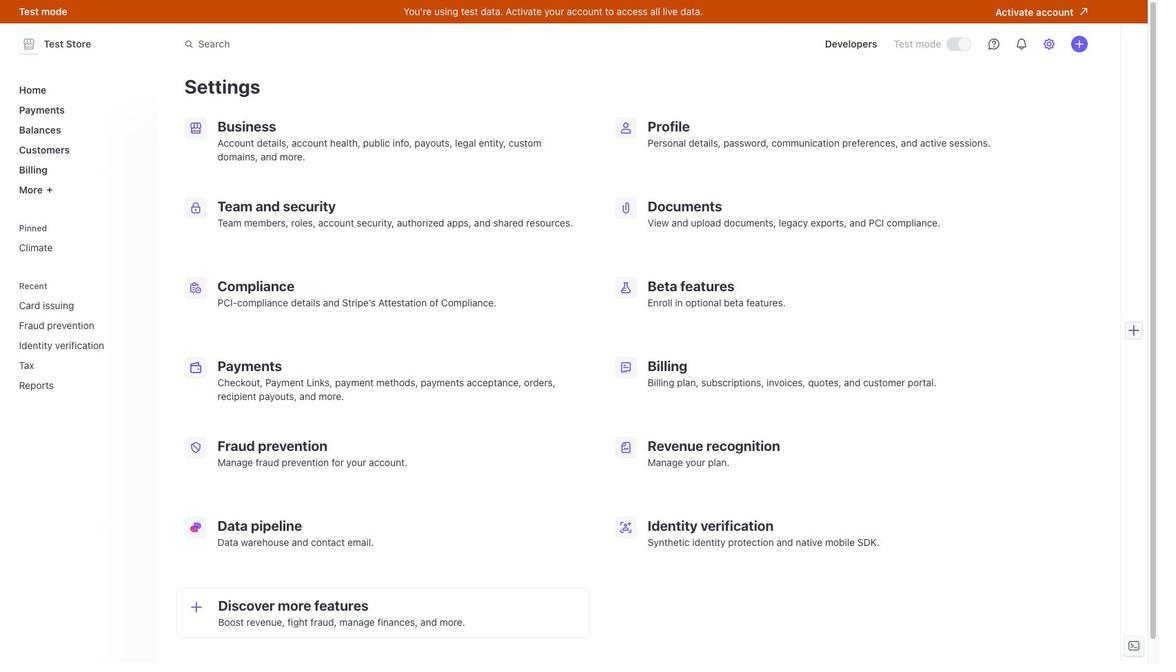 Task type: describe. For each thing, give the bounding box(es) containing it.
notifications image
[[1016, 39, 1027, 50]]

help image
[[988, 39, 999, 50]]

clear history image
[[135, 282, 143, 291]]

settings image
[[1043, 39, 1054, 50]]



Task type: vqa. For each thing, say whether or not it's contained in the screenshot.
1st 0 from the right
no



Task type: locate. For each thing, give the bounding box(es) containing it.
Search text field
[[176, 31, 565, 57]]

core navigation links element
[[13, 79, 149, 201]]

1 recent element from the top
[[13, 277, 149, 397]]

None search field
[[176, 31, 565, 57]]

recent element
[[13, 277, 149, 397], [13, 294, 149, 397]]

pinned element
[[13, 219, 149, 259]]

Test mode checkbox
[[947, 38, 970, 50]]

2 recent element from the top
[[13, 294, 149, 397]]

edit pins image
[[135, 224, 143, 233]]



